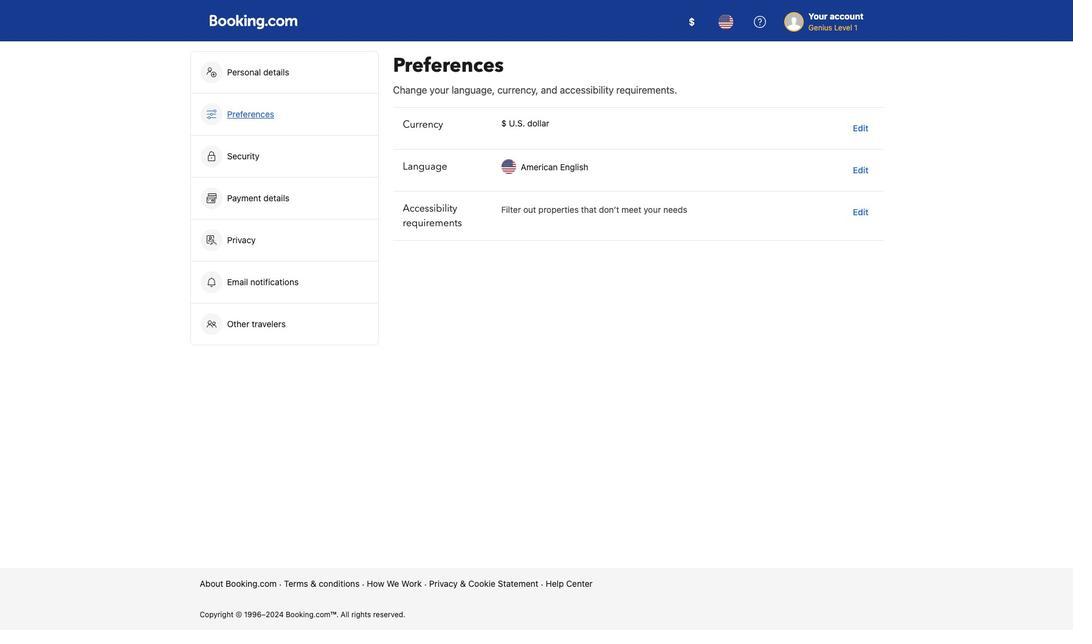 Task type: describe. For each thing, give the bounding box(es) containing it.
help center link
[[546, 578, 593, 590]]

currency,
[[498, 85, 539, 96]]

privacy & cookie statement link
[[429, 578, 539, 590]]

$ button
[[678, 7, 707, 37]]

& for terms
[[311, 579, 317, 589]]

work
[[402, 579, 422, 589]]

booking.com
[[226, 579, 277, 589]]

help
[[546, 579, 564, 589]]

edit for currency
[[853, 123, 869, 133]]

terms & conditions link
[[284, 578, 360, 590]]

copyright © 1996–2024 booking.com™. all rights reserved.
[[200, 610, 406, 619]]

edit for language
[[853, 165, 869, 175]]

change
[[393, 85, 427, 96]]

booking.com™.
[[286, 610, 339, 619]]

personal details
[[227, 67, 289, 77]]

edit button for language
[[849, 159, 874, 181]]

edit button for accessibility requirements
[[849, 201, 874, 223]]

your inside preferences change your language, currency, and accessibility requirements.
[[430, 85, 449, 96]]

security
[[227, 151, 260, 161]]

preferences for preferences
[[227, 109, 274, 119]]

and
[[541, 85, 558, 96]]

filter
[[502, 204, 521, 215]]

currency
[[403, 118, 443, 131]]

payment details
[[227, 193, 292, 203]]

email notifications link
[[191, 262, 378, 303]]

cookie
[[469, 579, 496, 589]]

rights
[[352, 610, 371, 619]]

accessibility
[[403, 202, 458, 215]]

preferences link
[[191, 94, 378, 135]]

notifications
[[251, 277, 299, 287]]

1
[[855, 23, 858, 32]]

privacy for privacy & cookie statement
[[429, 579, 458, 589]]

payment details link
[[191, 178, 378, 219]]

we
[[387, 579, 399, 589]]

about
[[200, 579, 223, 589]]

1996–2024
[[244, 610, 284, 619]]

how
[[367, 579, 385, 589]]

details for payment details
[[264, 193, 290, 203]]

other
[[227, 319, 250, 329]]

privacy for privacy
[[227, 235, 256, 245]]

genius
[[809, 23, 833, 32]]

language
[[403, 160, 448, 173]]

how we work link
[[367, 578, 422, 590]]

needs
[[664, 204, 688, 215]]

out
[[524, 204, 536, 215]]



Task type: vqa. For each thing, say whether or not it's contained in the screenshot.
don't at right
yes



Task type: locate. For each thing, give the bounding box(es) containing it.
3 edit from the top
[[853, 207, 869, 217]]

details right payment
[[264, 193, 290, 203]]

edit
[[853, 123, 869, 133], [853, 165, 869, 175], [853, 207, 869, 217]]

language,
[[452, 85, 495, 96]]

1 vertical spatial details
[[264, 193, 290, 203]]

2 edit button from the top
[[849, 159, 874, 181]]

1 vertical spatial preferences
[[227, 109, 274, 119]]

& right terms
[[311, 579, 317, 589]]

& inside terms & conditions link
[[311, 579, 317, 589]]

0 vertical spatial $
[[689, 16, 695, 27]]

other travelers link
[[191, 304, 378, 345]]

0 horizontal spatial &
[[311, 579, 317, 589]]

edit button
[[849, 117, 874, 139], [849, 159, 874, 181], [849, 201, 874, 223]]

& for privacy
[[460, 579, 466, 589]]

terms
[[284, 579, 308, 589]]

email
[[227, 277, 248, 287]]

privacy & cookie statement
[[429, 579, 539, 589]]

dollar
[[528, 118, 550, 128]]

email notifications
[[227, 277, 299, 287]]

1 edit from the top
[[853, 123, 869, 133]]

1 horizontal spatial &
[[460, 579, 466, 589]]

$ inside button
[[689, 16, 695, 27]]

privacy link
[[191, 220, 378, 261]]

payment
[[227, 193, 261, 203]]

american english
[[521, 162, 589, 172]]

0 horizontal spatial your
[[430, 85, 449, 96]]

0 horizontal spatial preferences
[[227, 109, 274, 119]]

properties
[[539, 204, 579, 215]]

1 edit button from the top
[[849, 117, 874, 139]]

terms & conditions
[[284, 579, 360, 589]]

privacy inside privacy & cookie statement link
[[429, 579, 458, 589]]

1 horizontal spatial your
[[644, 204, 661, 215]]

your right meet
[[644, 204, 661, 215]]

about booking.com link
[[200, 578, 277, 590]]

0 vertical spatial your
[[430, 85, 449, 96]]

0 vertical spatial details
[[263, 67, 289, 77]]

personal details link
[[191, 52, 378, 93]]

meet
[[622, 204, 642, 215]]

requirements.
[[617, 85, 678, 96]]

your
[[430, 85, 449, 96], [644, 204, 661, 215]]

3 edit button from the top
[[849, 201, 874, 223]]

preferences inside preferences change your language, currency, and accessibility requirements.
[[393, 52, 504, 79]]

©
[[236, 610, 242, 619]]

accessibility
[[560, 85, 614, 96]]

2 details from the top
[[264, 193, 290, 203]]

1 horizontal spatial privacy
[[429, 579, 458, 589]]

$ for $
[[689, 16, 695, 27]]

copyright
[[200, 610, 234, 619]]

2 vertical spatial edit button
[[849, 201, 874, 223]]

&
[[311, 579, 317, 589], [460, 579, 466, 589]]

your
[[809, 11, 828, 21]]

travelers
[[252, 319, 286, 329]]

0 horizontal spatial $
[[502, 118, 507, 128]]

1 vertical spatial your
[[644, 204, 661, 215]]

1 horizontal spatial preferences
[[393, 52, 504, 79]]

$ for $ u.s. dollar
[[502, 118, 507, 128]]

that
[[581, 204, 597, 215]]

other travelers
[[227, 319, 286, 329]]

preferences up language, at left
[[393, 52, 504, 79]]

0 vertical spatial preferences
[[393, 52, 504, 79]]

your right change
[[430, 85, 449, 96]]

1 & from the left
[[311, 579, 317, 589]]

filter out properties that don't meet your needs
[[502, 204, 688, 215]]

statement
[[498, 579, 539, 589]]

details for personal details
[[263, 67, 289, 77]]

0 vertical spatial privacy
[[227, 235, 256, 245]]

2 edit from the top
[[853, 165, 869, 175]]

accessibility requirements
[[403, 202, 462, 230]]

help center
[[546, 579, 593, 589]]

1 vertical spatial edit button
[[849, 159, 874, 181]]

1 vertical spatial edit
[[853, 165, 869, 175]]

privacy right work
[[429, 579, 458, 589]]

about booking.com
[[200, 579, 277, 589]]

conditions
[[319, 579, 360, 589]]

edit for accessibility requirements
[[853, 207, 869, 217]]

& left the cookie
[[460, 579, 466, 589]]

1 details from the top
[[263, 67, 289, 77]]

0 vertical spatial edit
[[853, 123, 869, 133]]

privacy down payment
[[227, 235, 256, 245]]

your account genius level 1
[[809, 11, 864, 32]]

$ u.s. dollar
[[502, 118, 550, 128]]

2 & from the left
[[460, 579, 466, 589]]

center
[[567, 579, 593, 589]]

american
[[521, 162, 558, 172]]

$
[[689, 16, 695, 27], [502, 118, 507, 128]]

0 vertical spatial edit button
[[849, 117, 874, 139]]

preferences for preferences change your language, currency, and accessibility requirements.
[[393, 52, 504, 79]]

privacy
[[227, 235, 256, 245], [429, 579, 458, 589]]

how we work
[[367, 579, 422, 589]]

1 vertical spatial $
[[502, 118, 507, 128]]

reserved.
[[373, 610, 406, 619]]

2 vertical spatial edit
[[853, 207, 869, 217]]

requirements
[[403, 217, 462, 230]]

0 horizontal spatial privacy
[[227, 235, 256, 245]]

1 horizontal spatial $
[[689, 16, 695, 27]]

details right personal
[[263, 67, 289, 77]]

& inside privacy & cookie statement link
[[460, 579, 466, 589]]

u.s.
[[509, 118, 525, 128]]

account
[[830, 11, 864, 21]]

preferences
[[393, 52, 504, 79], [227, 109, 274, 119]]

all
[[341, 610, 350, 619]]

preferences change your language, currency, and accessibility requirements.
[[393, 52, 678, 96]]

personal
[[227, 67, 261, 77]]

security link
[[191, 136, 378, 177]]

level
[[835, 23, 853, 32]]

edit button for currency
[[849, 117, 874, 139]]

preferences down personal
[[227, 109, 274, 119]]

english
[[560, 162, 589, 172]]

details
[[263, 67, 289, 77], [264, 193, 290, 203]]

1 vertical spatial privacy
[[429, 579, 458, 589]]

don't
[[599, 204, 620, 215]]

privacy inside privacy link
[[227, 235, 256, 245]]



